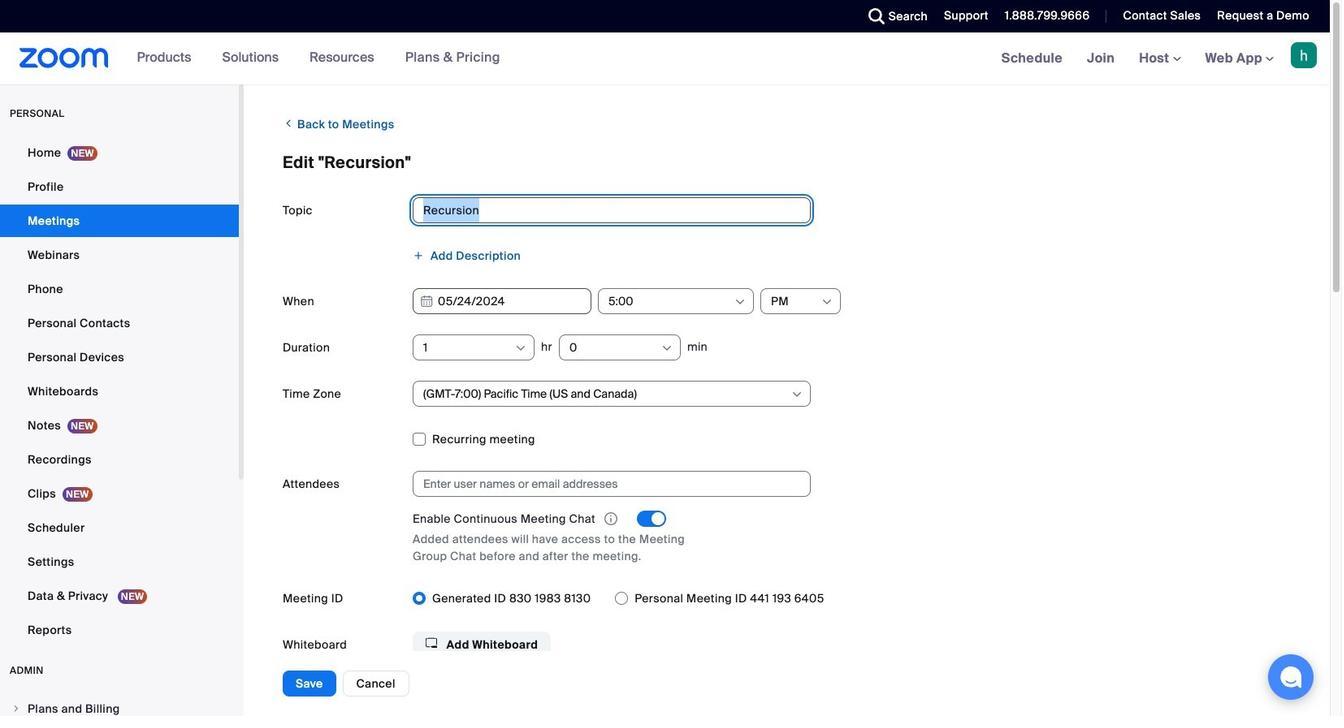 Task type: locate. For each thing, give the bounding box(es) containing it.
application
[[413, 510, 1291, 528]]

learn more about enable continuous meeting chat image
[[600, 512, 622, 527]]

show options image
[[514, 342, 527, 355], [661, 342, 674, 355], [791, 388, 804, 401]]

banner
[[0, 33, 1330, 85]]

option group
[[413, 586, 1291, 612]]

0 horizontal spatial show options image
[[734, 296, 747, 309]]

1 show options image from the left
[[734, 296, 747, 309]]

add image
[[413, 250, 424, 262]]

zoom logo image
[[20, 48, 109, 68]]

show options image
[[734, 296, 747, 309], [821, 296, 834, 309]]

choose date text field
[[413, 288, 592, 314]]

select start time text field
[[609, 289, 733, 314]]

profile picture image
[[1291, 42, 1317, 68]]

Persistent Chat, enter email address,Enter user names or email addresses text field
[[423, 472, 786, 497]]

select time zone text field
[[423, 382, 790, 406]]

product information navigation
[[109, 33, 513, 85]]

1 horizontal spatial show options image
[[821, 296, 834, 309]]

menu item
[[0, 694, 239, 717]]

right image
[[11, 705, 21, 714]]

personal menu menu
[[0, 137, 239, 648]]



Task type: describe. For each thing, give the bounding box(es) containing it.
0 horizontal spatial show options image
[[514, 342, 527, 355]]

2 show options image from the left
[[821, 296, 834, 309]]

2 horizontal spatial show options image
[[791, 388, 804, 401]]

My Meeting text field
[[413, 197, 811, 223]]

add whiteboard image
[[426, 638, 437, 649]]

left image
[[283, 115, 295, 132]]

meetings navigation
[[990, 33, 1330, 85]]

1 horizontal spatial show options image
[[661, 342, 674, 355]]

open chat image
[[1280, 666, 1303, 689]]



Task type: vqa. For each thing, say whether or not it's contained in the screenshot.
profile.zoom_whiteboard image
no



